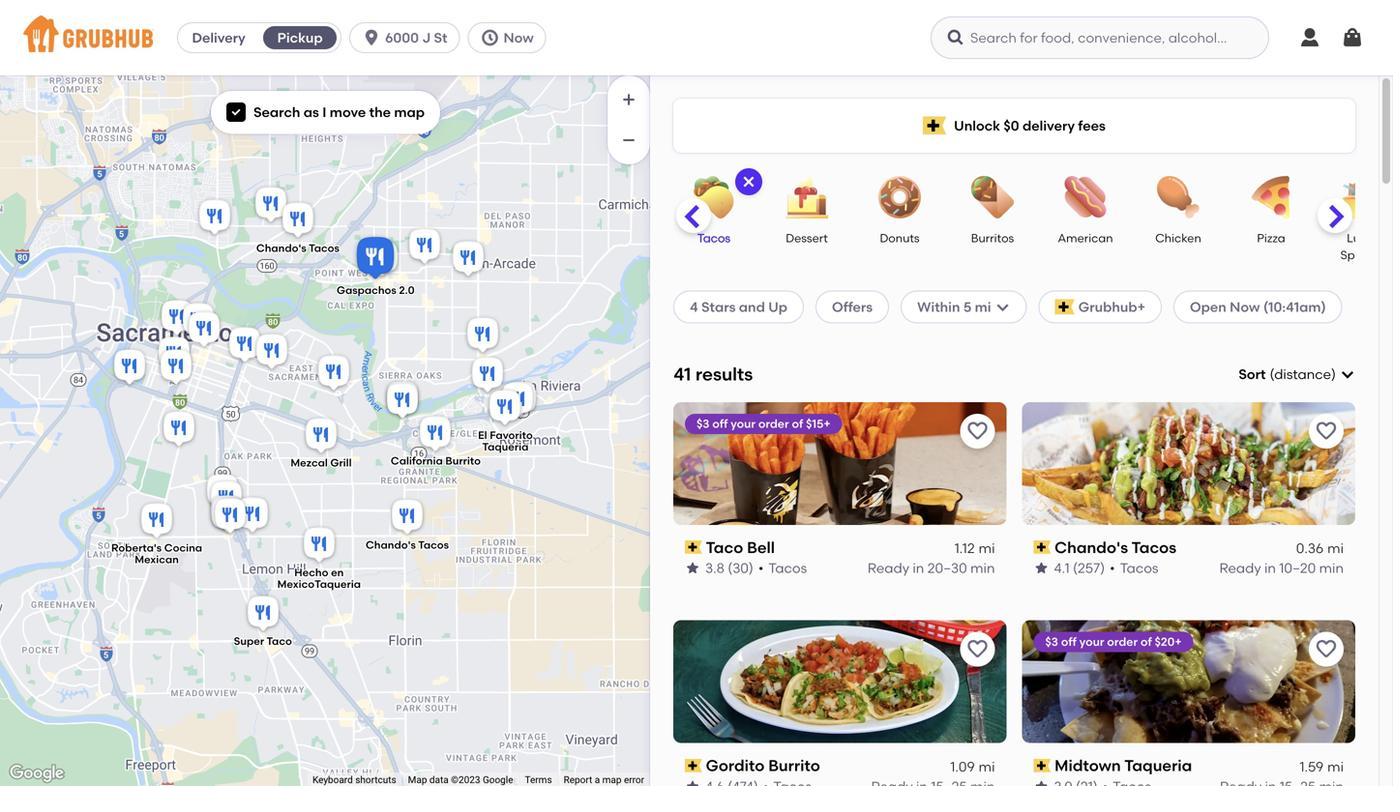 Task type: vqa. For each thing, say whether or not it's contained in the screenshot.
By
no



Task type: locate. For each thing, give the bounding box(es) containing it.
0 vertical spatial now
[[504, 30, 534, 46]]

0 horizontal spatial taco
[[267, 635, 292, 648]]

1 vertical spatial now
[[1230, 299, 1260, 315]]

mi right 1.12
[[979, 541, 995, 557]]

taco up "3.8 (30)" at the bottom right of page
[[706, 538, 743, 557]]

subscription pass image left "gordito"
[[685, 760, 702, 773]]

1 • from the left
[[759, 560, 764, 577]]

taco bell
[[706, 538, 775, 557]]

chando's
[[256, 242, 307, 255], [1055, 538, 1129, 557], [366, 539, 416, 552]]

of left $20+
[[1141, 636, 1152, 650]]

roberta's cocina mexican image
[[137, 501, 176, 543]]

within 5 mi
[[918, 299, 992, 315]]

roberta's
[[111, 542, 162, 555]]

1 horizontal spatial • tacos
[[1110, 560, 1159, 577]]

3.8 (30)
[[705, 560, 754, 577]]

taqueria el paisano image
[[233, 495, 272, 538]]

1 vertical spatial off
[[1061, 636, 1077, 650]]

1 horizontal spatial now
[[1230, 299, 1260, 315]]

0 horizontal spatial map
[[394, 104, 425, 120]]

tacos inside chando's tacos gaspachos 2.0
[[309, 242, 340, 255]]

now right open
[[1230, 299, 1260, 315]]

error
[[624, 775, 645, 786]]

1 horizontal spatial of
[[1141, 636, 1152, 650]]

0 vertical spatial your
[[731, 417, 756, 431]]

0 vertical spatial taco
[[706, 538, 743, 557]]

taco right super
[[267, 635, 292, 648]]

0 vertical spatial chando's tacos image
[[315, 353, 353, 395]]

0 horizontal spatial of
[[792, 417, 803, 431]]

the
[[369, 104, 391, 120]]

sort
[[1239, 366, 1266, 383]]

california burrito image
[[416, 414, 455, 456]]

map right "the"
[[394, 104, 425, 120]]

los inmortales taqueria image
[[110, 347, 149, 390]]

off down results
[[713, 417, 728, 431]]

el gallo giro image
[[203, 472, 242, 514]]

off for midtown
[[1061, 636, 1077, 650]]

subscription pass image for midtown taqueria
[[1034, 760, 1051, 773]]

subscription pass image left taco bell
[[685, 541, 702, 555]]

• tacos
[[759, 560, 807, 577], [1110, 560, 1159, 577]]

min down 1.12 mi
[[971, 560, 995, 577]]

1 horizontal spatial burrito
[[769, 757, 820, 776]]

taco bell image
[[383, 381, 422, 423]]

none field containing sort
[[1239, 365, 1356, 385]]

1 horizontal spatial ready
[[1220, 560, 1262, 577]]

delivery button
[[178, 22, 259, 53]]

$3 right save this restaurant image
[[1046, 636, 1059, 650]]

$3 for taco bell
[[697, 417, 710, 431]]

burrito right "gordito"
[[769, 757, 820, 776]]

order left $15+
[[759, 417, 789, 431]]

0 horizontal spatial • tacos
[[759, 560, 807, 577]]

0 horizontal spatial in
[[913, 560, 925, 577]]

1 vertical spatial order
[[1107, 636, 1138, 650]]

chando's down beto's taqueria image
[[256, 242, 307, 255]]

mas taco bar image
[[155, 334, 194, 377]]

0 horizontal spatial chando's tacos image
[[315, 353, 353, 395]]

chando's tacos image up mezcal grill 'image'
[[315, 353, 353, 395]]

off down 4.1
[[1061, 636, 1077, 650]]

0 horizontal spatial now
[[504, 30, 534, 46]]

grubhub plus flag logo image left grubhub+
[[1055, 299, 1075, 315]]

0 horizontal spatial burrito
[[446, 455, 481, 468]]

ready left 10–20
[[1220, 560, 1262, 577]]

chando's inside chando's tacos gaspachos 2.0
[[256, 242, 307, 255]]

mezcal grill
[[291, 457, 352, 470]]

american image
[[1052, 176, 1120, 219]]

4 stars and up
[[690, 299, 788, 315]]

1 horizontal spatial min
[[1320, 560, 1344, 577]]

fees
[[1078, 117, 1106, 134]]

0 horizontal spatial •
[[759, 560, 764, 577]]

chando's tacos image down california
[[388, 497, 427, 540]]

chando's tacos image
[[315, 353, 353, 395], [388, 497, 427, 540]]

1 horizontal spatial chando's tacos
[[1055, 538, 1177, 557]]

0 vertical spatial map
[[394, 104, 425, 120]]

None field
[[1239, 365, 1356, 385]]

ready left 20–30
[[868, 560, 910, 577]]

search as i move the map
[[254, 104, 425, 120]]

©2023
[[451, 775, 480, 786]]

•
[[759, 560, 764, 577], [1110, 560, 1116, 577]]

• tacos right (257)
[[1110, 560, 1159, 577]]

1 horizontal spatial chando's tacos image
[[388, 497, 427, 540]]

cocina
[[164, 542, 202, 555]]

• for bell
[[759, 560, 764, 577]]

burrito inside el favorito taqueria california burrito
[[446, 455, 481, 468]]

0 vertical spatial $3
[[697, 417, 710, 431]]

taqueria
[[482, 441, 529, 454], [1125, 757, 1193, 776]]

now inside button
[[504, 30, 534, 46]]

chando's tacos gaspachos 2.0
[[256, 242, 415, 297]]

chando's tacos up (257)
[[1055, 538, 1177, 557]]

azul mexican food & tequila bar image
[[185, 309, 224, 352]]

min down 0.36 mi
[[1320, 560, 1344, 577]]

shortcuts
[[355, 775, 396, 786]]

2 • tacos from the left
[[1110, 560, 1159, 577]]

hecho
[[294, 567, 329, 580]]

of for taqueria
[[1141, 636, 1152, 650]]

sort ( distance )
[[1239, 366, 1336, 383]]

tacos
[[698, 231, 731, 245], [309, 242, 340, 255], [1132, 538, 1177, 557], [418, 539, 449, 552], [769, 560, 807, 577], [1120, 560, 1159, 577]]

mi right 1.09
[[979, 759, 995, 776]]

taqueria right midtown
[[1125, 757, 1193, 776]]

mi for midtown taqueria
[[1328, 759, 1344, 776]]

6000 j st button
[[349, 22, 468, 53]]

tortas el abuelo image
[[207, 479, 246, 521]]

now right st
[[504, 30, 534, 46]]

chando's up (257)
[[1055, 538, 1129, 557]]

0 vertical spatial order
[[759, 417, 789, 431]]

4.1
[[1054, 560, 1070, 577]]

2 in from the left
[[1265, 560, 1276, 577]]

• right (257)
[[1110, 560, 1116, 577]]

of for bell
[[792, 417, 803, 431]]

1 vertical spatial of
[[1141, 636, 1152, 650]]

save this restaurant image for midtown taqueria
[[1315, 638, 1338, 662]]

1 vertical spatial grubhub plus flag logo image
[[1055, 299, 1075, 315]]

tacos down california
[[418, 539, 449, 552]]

delivery
[[1023, 117, 1075, 134]]

oscar's very mexican food image
[[160, 409, 198, 451]]

distance
[[1275, 366, 1332, 383]]

0 horizontal spatial grubhub plus flag logo image
[[923, 117, 947, 135]]

now button
[[468, 22, 554, 53]]

tacos image
[[680, 176, 748, 219]]

• tacos down bell
[[759, 560, 807, 577]]

mezcal
[[291, 457, 328, 470]]

0 horizontal spatial min
[[971, 560, 995, 577]]

save this restaurant image for taco bell
[[966, 420, 990, 443]]

search
[[254, 104, 300, 120]]

2 min from the left
[[1320, 560, 1344, 577]]

bell
[[747, 538, 775, 557]]

keyboard shortcuts
[[313, 775, 396, 786]]

$3 down 41 results
[[697, 417, 710, 431]]

taco
[[706, 538, 743, 557], [267, 635, 292, 648]]

0 horizontal spatial order
[[759, 417, 789, 431]]

map right a
[[603, 775, 622, 786]]

1 vertical spatial your
[[1080, 636, 1105, 650]]

1 horizontal spatial •
[[1110, 560, 1116, 577]]

1 in from the left
[[913, 560, 925, 577]]

tacos left gaspachos 2.0 image
[[309, 242, 340, 255]]

grubhub plus flag logo image
[[923, 117, 947, 135], [1055, 299, 1075, 315]]

in for tacos
[[1265, 560, 1276, 577]]

svg image
[[1341, 26, 1365, 49], [480, 28, 500, 47], [946, 28, 966, 47], [230, 107, 242, 118], [1340, 367, 1356, 382]]

svg image
[[1299, 26, 1322, 49], [362, 28, 381, 47], [741, 174, 757, 190], [995, 299, 1011, 315]]

6000
[[385, 30, 419, 46]]

burrito down el
[[446, 455, 481, 468]]

1 min from the left
[[971, 560, 995, 577]]

1 vertical spatial chando's tacos image
[[388, 497, 427, 540]]

0 horizontal spatial chando's
[[256, 242, 307, 255]]

ready
[[868, 560, 910, 577], [1220, 560, 1262, 577]]

st
[[434, 30, 448, 46]]

0 horizontal spatial ready
[[868, 560, 910, 577]]

0 vertical spatial off
[[713, 417, 728, 431]]

svg image inside "6000 j st" button
[[362, 28, 381, 47]]

0 vertical spatial of
[[792, 417, 803, 431]]

super taco image
[[244, 594, 283, 636]]

j
[[422, 30, 431, 46]]

pickup button
[[259, 22, 341, 53]]

(
[[1270, 366, 1275, 383]]

chando's tacos image
[[279, 200, 317, 242]]

chando's right 'hecho en mexicotaqueria' icon
[[366, 539, 416, 552]]

1 horizontal spatial your
[[1080, 636, 1105, 650]]

california street tacos image
[[157, 347, 195, 390]]

1.59
[[1300, 759, 1324, 776]]

0 horizontal spatial chando's tacos
[[366, 539, 449, 552]]

1 horizontal spatial off
[[1061, 636, 1077, 650]]

gaspachos
[[337, 284, 397, 297]]

star icon image
[[685, 561, 701, 576], [1034, 561, 1050, 576], [685, 779, 701, 787], [1034, 779, 1050, 787]]

1 horizontal spatial in
[[1265, 560, 1276, 577]]

in left 20–30
[[913, 560, 925, 577]]

)
[[1332, 366, 1336, 383]]

pickup
[[277, 30, 323, 46]]

ready for chando's tacos
[[1220, 560, 1262, 577]]

your
[[731, 417, 756, 431], [1080, 636, 1105, 650]]

order
[[759, 417, 789, 431], [1107, 636, 1138, 650]]

mi for gordito burrito
[[979, 759, 995, 776]]

0 horizontal spatial taqueria
[[482, 441, 529, 454]]

2 chando's tacos from the left
[[366, 539, 449, 552]]

1 vertical spatial $3
[[1046, 636, 1059, 650]]

0 horizontal spatial $3
[[697, 417, 710, 431]]

1 horizontal spatial map
[[603, 775, 622, 786]]

your down results
[[731, 417, 756, 431]]

grubhub plus flag logo image left unlock
[[923, 117, 947, 135]]

subscription pass image for gordito burrito
[[685, 760, 702, 773]]

keyboard shortcuts button
[[313, 774, 396, 787]]

google
[[483, 775, 513, 786]]

(257)
[[1073, 560, 1105, 577]]

1 horizontal spatial taqueria
[[1125, 757, 1193, 776]]

taqueria inside el favorito taqueria california burrito
[[482, 441, 529, 454]]

1 horizontal spatial $3
[[1046, 636, 1059, 650]]

report
[[564, 775, 593, 786]]

gaspachos 2.0 image
[[352, 234, 399, 285]]

tacos down tacos image
[[698, 231, 731, 245]]

burritos
[[971, 231, 1014, 245]]

subscription pass image left midtown
[[1034, 760, 1051, 773]]

taqueria down el favorito taqueria image
[[482, 441, 529, 454]]

chando's tacos
[[1055, 538, 1177, 557], [366, 539, 449, 552]]

chando's tacos logo image
[[1022, 402, 1356, 525]]

0 vertical spatial taqueria
[[482, 441, 529, 454]]

4.1 (257)
[[1054, 560, 1105, 577]]

0 horizontal spatial off
[[713, 417, 728, 431]]

2 ready from the left
[[1220, 560, 1262, 577]]

chando's tacos down california
[[366, 539, 449, 552]]

map
[[408, 775, 427, 786]]

taco inside 'map' region
[[267, 635, 292, 648]]

off
[[713, 417, 728, 431], [1061, 636, 1077, 650]]

order left $20+
[[1107, 636, 1138, 650]]

0 vertical spatial grubhub plus flag logo image
[[923, 117, 947, 135]]

of
[[792, 417, 803, 431], [1141, 636, 1152, 650]]

delivery
[[192, 30, 246, 46]]

chando's tacos inside 'map' region
[[366, 539, 449, 552]]

1 vertical spatial taco
[[267, 635, 292, 648]]

0 vertical spatial burrito
[[446, 455, 481, 468]]

a
[[595, 775, 600, 786]]

1.12
[[955, 541, 975, 557]]

1 horizontal spatial order
[[1107, 636, 1138, 650]]

mi right 0.36
[[1328, 541, 1344, 557]]

report a map error link
[[564, 775, 645, 786]]

1 ready from the left
[[868, 560, 910, 577]]

burritos image
[[959, 176, 1027, 219]]

star icon image for chando's tacos
[[1034, 561, 1050, 576]]

save this restaurant image
[[966, 420, 990, 443], [1315, 420, 1338, 443], [1315, 638, 1338, 662]]

plus icon image
[[619, 90, 639, 109]]

of left $15+
[[792, 417, 803, 431]]

6000 j st
[[385, 30, 448, 46]]

1 horizontal spatial grubhub plus flag logo image
[[1055, 299, 1075, 315]]

• right the (30)
[[759, 560, 764, 577]]

chicken image
[[1145, 176, 1213, 219]]

your down (257)
[[1080, 636, 1105, 650]]

subscription pass image
[[685, 541, 702, 555], [685, 760, 702, 773], [1034, 760, 1051, 773]]

subscription pass image
[[1034, 541, 1051, 555]]

2.0
[[399, 284, 415, 297]]

2 • from the left
[[1110, 560, 1116, 577]]

now
[[504, 30, 534, 46], [1230, 299, 1260, 315]]

super
[[234, 635, 264, 648]]

in left 10–20
[[1265, 560, 1276, 577]]

star icon image for gordito burrito
[[685, 779, 701, 787]]

mi right 1.59
[[1328, 759, 1344, 776]]

0 horizontal spatial your
[[731, 417, 756, 431]]

super taco
[[234, 635, 292, 648]]

1 • tacos from the left
[[759, 560, 807, 577]]

min
[[971, 560, 995, 577], [1320, 560, 1344, 577]]



Task type: describe. For each thing, give the bounding box(es) containing it.
• tacos for bell
[[759, 560, 807, 577]]

carnitas el rincon image
[[498, 380, 537, 422]]

grill
[[330, 457, 352, 470]]

gordito burrito
[[706, 757, 820, 776]]

rivas mexican grill #16 image
[[501, 379, 540, 421]]

and
[[739, 299, 765, 315]]

order for taqueria
[[1107, 636, 1138, 650]]

$15+
[[806, 417, 831, 431]]

$3 for midtown taqueria
[[1046, 636, 1059, 650]]

move
[[330, 104, 366, 120]]

lunch
[[1347, 231, 1382, 245]]

20–30
[[928, 560, 968, 577]]

gordito burrito image
[[383, 379, 422, 421]]

terms
[[525, 775, 552, 786]]

order for bell
[[759, 417, 789, 431]]

results
[[696, 364, 753, 385]]

your for midtown
[[1080, 636, 1105, 650]]

(10:41am)
[[1264, 299, 1327, 315]]

Search for food, convenience, alcohol... search field
[[931, 16, 1270, 59]]

google image
[[5, 762, 69, 787]]

star icon image for taco bell
[[685, 561, 701, 576]]

ready in 10–20 min
[[1220, 560, 1344, 577]]

midtown taqueria image
[[253, 331, 291, 374]]

your for taco
[[731, 417, 756, 431]]

roberta's cocina mexican hecho en mexicotaqueria
[[111, 542, 361, 591]]

grubhub plus flag logo image for grubhub+
[[1055, 299, 1075, 315]]

favorito
[[490, 429, 533, 442]]

$3 off your order of $15+
[[697, 417, 831, 431]]

california fish grill image
[[363, 239, 402, 281]]

svg image inside now button
[[480, 28, 500, 47]]

save this restaurant image
[[966, 638, 990, 662]]

stars
[[702, 299, 736, 315]]

i
[[323, 104, 327, 120]]

midtown taqueria logo image
[[1022, 621, 1356, 744]]

map data ©2023 google
[[408, 775, 513, 786]]

mi for chando's tacos
[[1328, 541, 1344, 557]]

ready in 20–30 min
[[868, 560, 995, 577]]

mi right 5
[[975, 299, 992, 315]]

4
[[690, 299, 698, 315]]

pizza image
[[1238, 176, 1305, 219]]

el favorito taqueria california burrito
[[391, 429, 533, 468]]

tacos right (257)
[[1120, 560, 1159, 577]]

chipotle image
[[449, 239, 488, 281]]

10–20
[[1280, 560, 1316, 577]]

grubhub plus flag logo image for unlock $0 delivery fees
[[923, 117, 947, 135]]

data
[[430, 775, 449, 786]]

carnitas el rincon image
[[195, 197, 234, 240]]

1 vertical spatial taqueria
[[1125, 757, 1193, 776]]

star icon image for midtown taqueria
[[1034, 779, 1050, 787]]

$3 off your order of $20+
[[1046, 636, 1182, 650]]

off for taco
[[713, 417, 728, 431]]

$0
[[1004, 117, 1020, 134]]

el
[[478, 429, 487, 442]]

dessert
[[786, 231, 828, 245]]

min for taco bell
[[971, 560, 995, 577]]

unlock
[[954, 117, 1001, 134]]

caballo blanco image
[[208, 495, 247, 538]]

0.36
[[1297, 541, 1324, 557]]

1.12 mi
[[955, 541, 995, 557]]

midtown taqueria
[[1055, 757, 1193, 776]]

min for chando's tacos
[[1320, 560, 1344, 577]]

american
[[1058, 231, 1113, 245]]

1.09 mi
[[951, 759, 995, 776]]

1 vertical spatial map
[[603, 775, 622, 786]]

1.59 mi
[[1300, 759, 1344, 776]]

ricks hacienda mexican restaurant image
[[211, 496, 250, 539]]

mi for taco bell
[[979, 541, 995, 557]]

open
[[1190, 299, 1227, 315]]

mas taco bar image
[[464, 315, 502, 358]]

los inmortales taqueria image
[[207, 493, 246, 536]]

dessert image
[[773, 176, 841, 219]]

2 horizontal spatial chando's
[[1055, 538, 1129, 557]]

1.09
[[951, 759, 975, 776]]

bambi vegan tacos image
[[179, 300, 218, 343]]

en
[[331, 567, 344, 580]]

main navigation navigation
[[0, 0, 1394, 75]]

midtown
[[1055, 757, 1121, 776]]

1 horizontal spatial taco
[[706, 538, 743, 557]]

taco bell logo image
[[674, 402, 1007, 525]]

donuts image
[[866, 176, 934, 219]]

specials
[[1341, 248, 1388, 262]]

• tacos for tacos
[[1110, 560, 1159, 577]]

5
[[964, 299, 972, 315]]

california
[[391, 455, 443, 468]]

lunch specials
[[1341, 231, 1388, 262]]

hecho en mexicotaqueria image
[[300, 525, 339, 568]]

map region
[[0, 0, 743, 787]]

beto's taqueria image
[[252, 184, 290, 227]]

subscription pass image for taco bell
[[685, 541, 702, 555]]

mezcal grill image
[[302, 416, 341, 458]]

gordito
[[706, 757, 765, 776]]

• for tacos
[[1110, 560, 1116, 577]]

within
[[918, 299, 960, 315]]

gordito burrito logo image
[[674, 621, 1007, 744]]

report a map error
[[564, 775, 645, 786]]

1 horizontal spatial chando's
[[366, 539, 416, 552]]

grubhub+
[[1079, 299, 1146, 315]]

terms link
[[525, 775, 552, 786]]

minus icon image
[[619, 131, 639, 150]]

taqueria ay jalisco express image
[[468, 355, 507, 397]]

chicken
[[1156, 231, 1202, 245]]

up
[[769, 299, 788, 315]]

as
[[304, 104, 319, 120]]

1 chando's tacos from the left
[[1055, 538, 1177, 557]]

el fuego express mexican grill image
[[158, 298, 196, 340]]

del taco image
[[225, 325, 264, 367]]

tacos down chando's tacos logo on the bottom of page
[[1132, 538, 1177, 557]]

1 vertical spatial burrito
[[769, 757, 820, 776]]

in for bell
[[913, 560, 925, 577]]

41
[[674, 364, 691, 385]]

el favorito taqueria image
[[486, 388, 525, 430]]

unlock $0 delivery fees
[[954, 117, 1106, 134]]

(30)
[[728, 560, 754, 577]]

pizza
[[1257, 231, 1286, 245]]

ready for taco bell
[[868, 560, 910, 577]]

keyboard
[[313, 775, 353, 786]]

offers
[[832, 299, 873, 315]]

tacos down bell
[[769, 560, 807, 577]]

3.8
[[705, 560, 725, 577]]

mexicotaqueria
[[277, 578, 361, 591]]

los inmortales taqueria image
[[405, 226, 444, 269]]

$20+
[[1155, 636, 1182, 650]]



